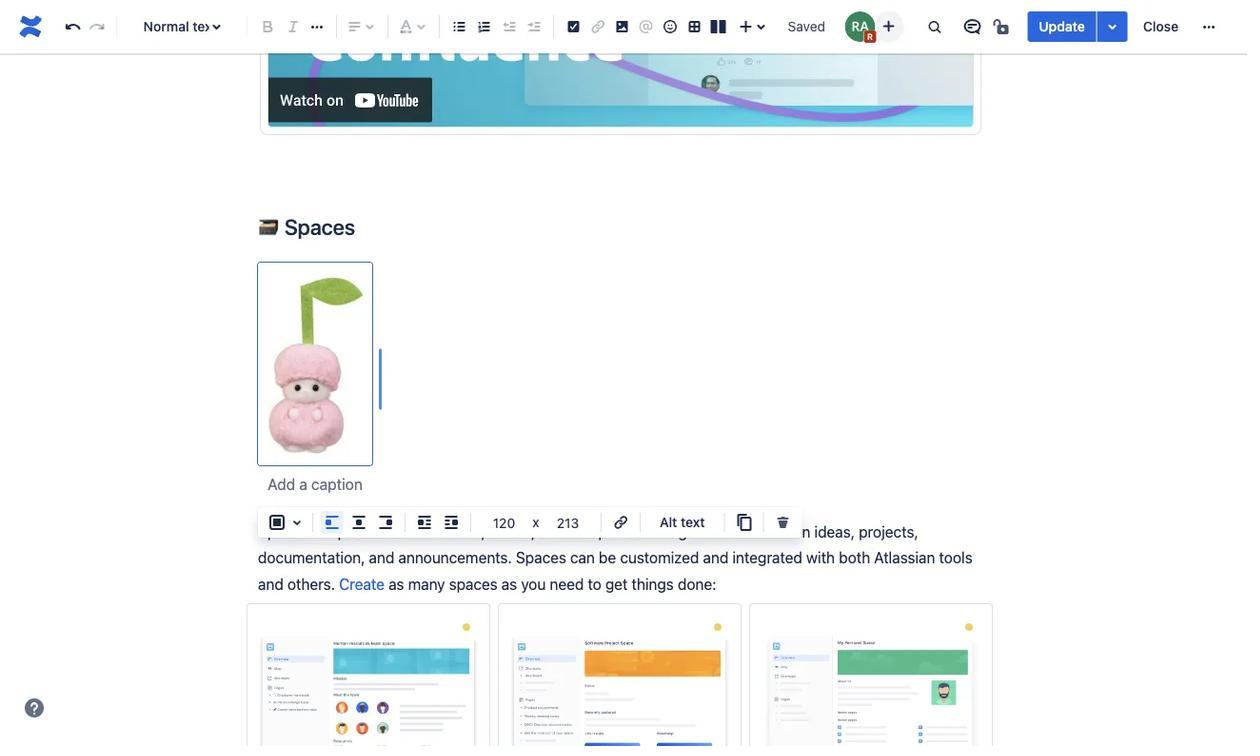 Task type: locate. For each thing, give the bounding box(es) containing it.
text inside "button"
[[681, 515, 705, 530]]

text
[[193, 19, 217, 34], [681, 515, 705, 530]]

0 vertical spatial to
[[647, 523, 661, 541]]

1 horizontal spatial to
[[647, 523, 661, 541]]

text inside popup button
[[193, 19, 217, 34]]

normal text button
[[125, 6, 239, 48]]

1 vertical spatial text
[[681, 515, 705, 530]]

and up done:
[[703, 549, 729, 567]]

🗃️ spaces
[[258, 214, 355, 239]]

1 vertical spatial to
[[588, 575, 602, 593]]

and left work
[[727, 523, 753, 541]]

update
[[1039, 19, 1085, 34]]

alt text button
[[648, 511, 717, 534]]

spaces up documentation,
[[258, 523, 308, 541]]

close
[[1143, 19, 1179, 34]]

text right "normal"
[[193, 19, 217, 34]]

to
[[647, 523, 661, 541], [588, 575, 602, 593]]

comment icon image
[[961, 15, 984, 38]]

layouts image
[[707, 15, 730, 38]]

text right alt
[[681, 515, 705, 530]]

help image
[[23, 697, 46, 720]]

for
[[386, 523, 405, 541]]

0 vertical spatial spaces
[[284, 214, 355, 239]]

things
[[632, 575, 674, 593]]

spaces
[[284, 214, 355, 239], [258, 523, 308, 541], [516, 549, 566, 567]]

text for alt text
[[681, 515, 705, 530]]

x
[[533, 515, 540, 530]]

0 vertical spatial text
[[193, 19, 217, 34]]

organize
[[665, 523, 723, 541]]

🗃️
[[258, 214, 280, 239]]

normal text
[[143, 19, 217, 34]]

Max width 1800px field
[[479, 509, 529, 536]]

individuals,
[[409, 523, 485, 541]]

customized
[[620, 549, 699, 567]]

work
[[757, 523, 790, 541]]

add
[[268, 476, 295, 494]]

copy image
[[733, 511, 756, 534]]

align left image
[[321, 511, 344, 534]]

to up customized at the bottom
[[647, 523, 661, 541]]

create as many spaces as you need to get things done:
[[339, 575, 716, 593]]

align center image
[[348, 511, 370, 534]]

need
[[550, 575, 584, 593]]

as
[[389, 575, 404, 593], [502, 575, 517, 593]]

remove image
[[772, 511, 795, 534]]

as left you
[[502, 575, 517, 593]]

spaces up you
[[516, 549, 566, 567]]

to left get
[[588, 575, 602, 593]]

integrated
[[733, 549, 803, 567]]

more formatting image
[[306, 15, 329, 38]]

numbered list ⌘⇧7 image
[[473, 15, 496, 38]]

2 vertical spatial spaces
[[516, 549, 566, 567]]

0 horizontal spatial as
[[389, 575, 404, 593]]

find and replace image
[[923, 15, 946, 38]]

wrap right image
[[440, 511, 463, 534]]

are
[[312, 523, 334, 541]]

add link image
[[609, 511, 632, 534]]

0 horizontal spatial to
[[588, 575, 602, 593]]

confluence image
[[15, 11, 46, 42], [15, 11, 46, 42]]

places
[[338, 523, 382, 541]]

action item image
[[563, 15, 585, 38]]

1 horizontal spatial text
[[681, 515, 705, 530]]

caption
[[311, 476, 363, 494]]

spaces right 🗃️
[[284, 214, 355, 239]]

can
[[570, 549, 595, 567]]

and
[[539, 523, 565, 541], [727, 523, 753, 541], [369, 549, 395, 567], [703, 549, 729, 567], [258, 575, 284, 593]]

add border image
[[266, 511, 289, 534]]

as left many
[[389, 575, 404, 593]]

0 horizontal spatial text
[[193, 19, 217, 34]]

bullet list ⌘⇧8 image
[[448, 15, 471, 38]]

be
[[599, 549, 616, 567]]

1 horizontal spatial as
[[502, 575, 517, 593]]

atlassian
[[874, 549, 935, 567]]

and right teams,
[[539, 523, 565, 541]]

bold ⌘b image
[[257, 15, 279, 38]]



Task type: describe. For each thing, give the bounding box(es) containing it.
ideas,
[[815, 523, 855, 541]]

many
[[408, 575, 445, 593]]

indent tab image
[[522, 15, 545, 38]]

undo ⌘z image
[[62, 15, 84, 38]]

emoji image
[[659, 15, 682, 38]]

announcements.
[[398, 549, 512, 567]]

teams,
[[489, 523, 535, 541]]

you
[[521, 575, 546, 593]]

alt
[[660, 515, 677, 530]]

create
[[339, 575, 385, 593]]

outdent ⇧tab image
[[497, 15, 520, 38]]

companies
[[569, 523, 643, 541]]

done:
[[678, 575, 716, 593]]

no restrictions image
[[992, 15, 1014, 38]]

alt text
[[660, 515, 705, 530]]

create link
[[339, 575, 385, 593]]

and down for
[[369, 549, 395, 567]]

others.
[[288, 575, 335, 593]]

add image, video, or file image
[[611, 15, 634, 38]]

spaces
[[449, 575, 498, 593]]

table image
[[683, 15, 706, 38]]

2 as from the left
[[502, 575, 517, 593]]

ruby anderson image
[[845, 11, 875, 42]]

documentation,
[[258, 549, 365, 567]]

and left "others."
[[258, 575, 284, 593]]

close button
[[1132, 11, 1190, 42]]

normal
[[143, 19, 189, 34]]

update button
[[1028, 11, 1097, 42]]

add a caption
[[268, 476, 363, 494]]

1 as from the left
[[389, 575, 404, 593]]

to inside spaces are places for individuals, teams, and companies to organize and work on ideas, projects, documentation, and announcements. spaces can be customized and integrated with both atlassian tools and others.
[[647, 523, 661, 541]]

italic ⌘i image
[[282, 15, 305, 38]]

text for normal text
[[193, 19, 217, 34]]

redo ⌘⇧z image
[[86, 15, 108, 38]]

border options image
[[286, 511, 309, 534]]

align right image
[[374, 511, 397, 534]]

1 vertical spatial spaces
[[258, 523, 308, 541]]

more image
[[1198, 15, 1221, 38]]

with
[[807, 549, 835, 567]]

invite to edit image
[[877, 15, 900, 38]]

both
[[839, 549, 870, 567]]

saved
[[788, 19, 826, 34]]

get
[[605, 575, 628, 593]]

a
[[299, 476, 307, 494]]

projects,
[[859, 523, 919, 541]]

on
[[794, 523, 811, 541]]

link image
[[587, 15, 609, 38]]

height input field
[[543, 509, 593, 536]]

adjust update settings image
[[1101, 15, 1124, 38]]

wrap left image
[[413, 511, 436, 534]]

spaces are places for individuals, teams, and companies to organize and work on ideas, projects, documentation, and announcements. spaces can be customized and integrated with both atlassian tools and others.
[[258, 523, 977, 593]]

mention image
[[635, 15, 658, 38]]

tools
[[939, 549, 973, 567]]



Task type: vqa. For each thing, say whether or not it's contained in the screenshot.
THE JIRA BOARD
no



